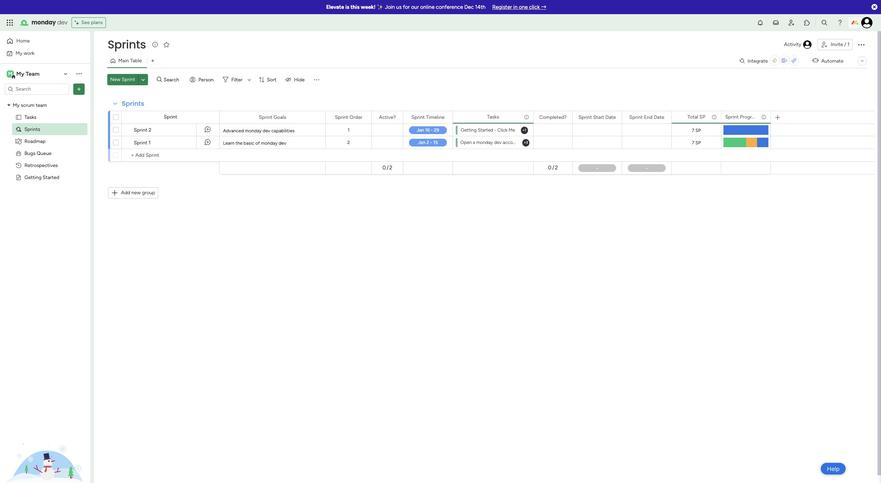 Task type: describe. For each thing, give the bounding box(es) containing it.
see plans button
[[72, 17, 106, 28]]

main
[[118, 58, 129, 64]]

workspace options image
[[75, 70, 83, 77]]

elevate is this week! ✨ join us for our online conference dec 14th
[[326, 4, 486, 10]]

help image
[[837, 19, 844, 26]]

total
[[688, 114, 698, 120]]

workspace image
[[7, 70, 14, 78]]

getting started
[[24, 174, 59, 180]]

sprints inside list box
[[24, 126, 40, 132]]

activity
[[784, 41, 802, 47]]

work
[[24, 50, 34, 56]]

elevate
[[326, 4, 344, 10]]

account
[[503, 140, 520, 145]]

click
[[529, 4, 540, 10]]

2 vertical spatial sp
[[696, 140, 701, 146]]

hide button
[[283, 74, 309, 85]]

activity button
[[782, 39, 815, 50]]

sprint for sprint timeline
[[412, 114, 425, 120]]

14th
[[475, 4, 486, 10]]

✨
[[377, 4, 384, 10]]

invite / 1 button
[[818, 39, 853, 50]]

Sprint Progress field
[[724, 113, 760, 121]]

one
[[519, 4, 528, 10]]

dev down -
[[494, 140, 502, 145]]

1 horizontal spatial /
[[552, 165, 554, 171]]

of
[[256, 141, 260, 146]]

public board image for tasks
[[15, 114, 22, 121]]

roadmap
[[24, 138, 46, 144]]

2 7 sp from the top
[[692, 140, 701, 146]]

home button
[[4, 35, 76, 47]]

integrate
[[748, 58, 768, 64]]

m
[[8, 71, 12, 77]]

invite / 1
[[831, 41, 850, 47]]

table
[[130, 58, 142, 64]]

dec
[[465, 4, 474, 10]]

order
[[350, 114, 363, 120]]

my work button
[[4, 48, 76, 59]]

capabilities
[[271, 128, 295, 134]]

register in one click → link
[[492, 4, 547, 10]]

automate
[[822, 58, 844, 64]]

completed?
[[539, 114, 567, 120]]

sprint for sprint 1
[[134, 140, 147, 146]]

a
[[473, 140, 475, 145]]

our
[[411, 4, 419, 10]]

Sprint End Date field
[[628, 114, 666, 121]]

christina overa image
[[862, 17, 873, 28]]

total sp
[[688, 114, 706, 120]]

person button
[[187, 74, 218, 85]]

learn
[[223, 141, 235, 146]]

1 7 sp from the top
[[692, 128, 701, 133]]

filter button
[[220, 74, 254, 85]]

click
[[498, 128, 508, 133]]

invite
[[831, 41, 843, 47]]

see plans
[[81, 19, 103, 26]]

team
[[36, 102, 47, 108]]

is
[[345, 4, 349, 10]]

my for my scrum team
[[13, 102, 20, 108]]

timeline
[[426, 114, 445, 120]]

sprint for sprint progress
[[726, 114, 739, 120]]

column information image for tasks
[[524, 114, 530, 120]]

team
[[26, 70, 40, 77]]

sp inside field
[[700, 114, 706, 120]]

→
[[541, 4, 547, 10]]

register
[[492, 4, 512, 10]]

column information image for total sp
[[712, 114, 717, 120]]

search everything image
[[821, 19, 828, 26]]

sprint end date
[[630, 114, 665, 120]]

register in one click →
[[492, 4, 547, 10]]

list box containing my scrum team
[[0, 98, 90, 279]]

1 7 from the top
[[692, 128, 695, 133]]

main table button
[[107, 55, 147, 67]]

-
[[494, 128, 496, 133]]

bugs queue
[[24, 150, 52, 156]]

scrum
[[21, 102, 34, 108]]

dev left see
[[57, 18, 67, 27]]

add new group
[[121, 190, 155, 196]]

start
[[593, 114, 604, 120]]

Completed? field
[[538, 114, 569, 121]]

new sprint
[[110, 77, 135, 83]]

online
[[420, 4, 435, 10]]

options image down 'workspace options' image
[[75, 86, 83, 93]]

sprint for sprint goals
[[259, 114, 272, 120]]

options image up collapse board header image
[[857, 40, 866, 49]]

Sprint Order field
[[333, 114, 364, 121]]

week!
[[361, 4, 376, 10]]

collapse board header image
[[860, 58, 865, 64]]

Sprint Start Date field
[[577, 114, 618, 121]]

2 0 from the left
[[548, 165, 552, 171]]

lottie animation image
[[0, 412, 90, 484]]

options image for active?
[[393, 111, 398, 123]]

basic
[[244, 141, 254, 146]]

my for my team
[[16, 70, 24, 77]]

my team
[[16, 70, 40, 77]]

sprint for sprint order
[[335, 114, 348, 120]]

the
[[236, 141, 243, 146]]

1 0 from the left
[[383, 165, 386, 171]]

Search field
[[162, 75, 183, 85]]

2 7 from the top
[[692, 140, 695, 146]]

date for sprint start date
[[606, 114, 616, 120]]

me
[[509, 128, 515, 133]]

add view image
[[151, 58, 154, 64]]

options image left completed? at the right of page
[[524, 111, 529, 123]]

workspace selection element
[[7, 70, 41, 79]]

1 0 / 2 from the left
[[383, 165, 392, 171]]

Active? field
[[377, 114, 398, 121]]

v2 search image
[[157, 76, 162, 84]]

dev down capabilities
[[279, 141, 286, 146]]



Task type: locate. For each thing, give the bounding box(es) containing it.
my left work
[[16, 50, 22, 56]]

sprint progress
[[726, 114, 759, 120]]

hide
[[294, 77, 305, 83]]

/ inside button
[[845, 41, 847, 47]]

my inside list box
[[13, 102, 20, 108]]

started
[[478, 128, 493, 133], [43, 174, 59, 180]]

monday right 'of'
[[261, 141, 278, 146]]

2 date from the left
[[654, 114, 665, 120]]

sprint for sprint
[[164, 114, 177, 120]]

date
[[606, 114, 616, 120], [654, 114, 665, 120]]

0 horizontal spatial 0 / 2
[[383, 165, 392, 171]]

monday right a
[[477, 140, 493, 145]]

2 public board image from the top
[[15, 174, 22, 181]]

column information image
[[524, 114, 530, 120], [712, 114, 717, 120], [761, 114, 767, 120]]

0 horizontal spatial /
[[387, 165, 389, 171]]

monday
[[32, 18, 56, 27], [245, 128, 262, 134], [477, 140, 493, 145], [261, 141, 278, 146]]

show board description image
[[151, 41, 159, 48]]

sprints up roadmap
[[24, 126, 40, 132]]

7 sp
[[692, 128, 701, 133], [692, 140, 701, 146]]

/
[[845, 41, 847, 47], [387, 165, 389, 171], [552, 165, 554, 171]]

tasks down my scrum team
[[24, 114, 36, 120]]

1 horizontal spatial getting
[[461, 128, 477, 133]]

0 horizontal spatial getting
[[24, 174, 41, 180]]

group
[[142, 190, 155, 196]]

0 vertical spatial started
[[478, 128, 493, 133]]

angle down image
[[141, 77, 145, 82]]

sprint for sprint end date
[[630, 114, 643, 120]]

option
[[0, 99, 90, 100]]

getting started - click me
[[461, 128, 515, 133]]

retrospectives
[[24, 162, 58, 168]]

for
[[403, 4, 410, 10]]

my right caret down image in the top of the page
[[13, 102, 20, 108]]

0 vertical spatial getting
[[461, 128, 477, 133]]

1 vertical spatial 7 sp
[[692, 140, 701, 146]]

my inside button
[[16, 50, 22, 56]]

started for getting started
[[43, 174, 59, 180]]

options image right start
[[612, 111, 617, 123]]

add new group button
[[108, 187, 158, 199]]

1 horizontal spatial column information image
[[712, 114, 717, 120]]

1 down sprint order field
[[348, 128, 350, 133]]

0 horizontal spatial started
[[43, 174, 59, 180]]

1 down sprint 2
[[149, 140, 151, 146]]

date right end
[[654, 114, 665, 120]]

conference
[[436, 4, 463, 10]]

Sprints field
[[106, 36, 148, 52], [120, 99, 146, 108]]

0
[[383, 165, 386, 171], [548, 165, 552, 171]]

0 vertical spatial my
[[16, 50, 22, 56]]

3 column information image from the left
[[761, 114, 767, 120]]

getting for getting started - click me
[[461, 128, 477, 133]]

sprint timeline
[[412, 114, 445, 120]]

sprint goals
[[259, 114, 286, 120]]

us
[[396, 4, 402, 10]]

apps image
[[804, 19, 811, 26]]

1 column information image from the left
[[524, 114, 530, 120]]

0 horizontal spatial column information image
[[524, 114, 530, 120]]

my
[[16, 50, 22, 56], [16, 70, 24, 77], [13, 102, 20, 108]]

sprints field up main table button
[[106, 36, 148, 52]]

see
[[81, 19, 90, 26]]

Total SP field
[[686, 113, 707, 121]]

1 vertical spatial my
[[16, 70, 24, 77]]

0 horizontal spatial date
[[606, 114, 616, 120]]

1 date from the left
[[606, 114, 616, 120]]

dapulse integrations image
[[740, 58, 745, 64]]

1 vertical spatial sprints field
[[120, 99, 146, 108]]

plans
[[91, 19, 103, 26]]

join
[[385, 4, 395, 10]]

1 horizontal spatial 0
[[548, 165, 552, 171]]

options image left sprint start date field
[[563, 111, 568, 123]]

column information image right total sp field
[[712, 114, 717, 120]]

0 horizontal spatial 0
[[383, 165, 386, 171]]

1 horizontal spatial 1
[[348, 128, 350, 133]]

+ Add Sprint text field
[[125, 151, 216, 160]]

tasks
[[487, 114, 499, 120], [24, 114, 36, 120]]

0 vertical spatial 1
[[848, 41, 850, 47]]

monday up learn the basic of monday dev
[[245, 128, 262, 134]]

sprints
[[108, 36, 146, 52], [122, 99, 144, 108], [24, 126, 40, 132]]

1 vertical spatial sprints
[[122, 99, 144, 108]]

2 vertical spatial sprints
[[24, 126, 40, 132]]

Search in workspace field
[[15, 85, 59, 93]]

0 horizontal spatial 1
[[149, 140, 151, 146]]

2 vertical spatial my
[[13, 102, 20, 108]]

lottie animation element
[[0, 412, 90, 484]]

Sprint Goals field
[[257, 114, 288, 121]]

bugs
[[24, 150, 35, 156]]

this
[[351, 4, 360, 10]]

sprints down angle down icon
[[122, 99, 144, 108]]

1 horizontal spatial date
[[654, 114, 665, 120]]

sort
[[267, 77, 276, 83]]

sprint for sprint 2
[[134, 127, 147, 133]]

notifications image
[[757, 19, 764, 26]]

getting for getting started
[[24, 174, 41, 180]]

0 vertical spatial sprints field
[[106, 36, 148, 52]]

invite members image
[[788, 19, 795, 26]]

advanced
[[223, 128, 244, 134]]

public board image left getting started
[[15, 174, 22, 181]]

1 public board image from the top
[[15, 114, 22, 121]]

monday dev
[[32, 18, 67, 27]]

sprint for sprint start date
[[579, 114, 592, 120]]

dev
[[57, 18, 67, 27], [263, 128, 270, 134], [494, 140, 502, 145], [279, 141, 286, 146]]

getting up "open"
[[461, 128, 477, 133]]

select product image
[[6, 19, 13, 26]]

sprint 1
[[134, 140, 151, 146]]

options image
[[857, 40, 866, 49], [75, 86, 83, 93], [524, 111, 529, 123], [362, 111, 367, 123], [563, 111, 568, 123], [612, 111, 617, 123]]

dev down sprint goals field
[[263, 128, 270, 134]]

options image for sprint timeline
[[443, 111, 448, 123]]

1 vertical spatial 7
[[692, 140, 695, 146]]

date right start
[[606, 114, 616, 120]]

0 vertical spatial 7
[[692, 128, 695, 133]]

caret down image
[[7, 103, 10, 108]]

sprint
[[122, 77, 135, 83], [726, 114, 739, 120], [164, 114, 177, 120], [259, 114, 272, 120], [335, 114, 348, 120], [412, 114, 425, 120], [579, 114, 592, 120], [630, 114, 643, 120], [134, 127, 147, 133], [134, 140, 147, 146]]

sprints up main table button
[[108, 36, 146, 52]]

started inside list box
[[43, 174, 59, 180]]

main table
[[118, 58, 142, 64]]

advanced monday dev capabilities
[[223, 128, 295, 134]]

started left -
[[478, 128, 493, 133]]

my work
[[16, 50, 34, 56]]

inbox image
[[773, 19, 780, 26]]

learn the basic of monday dev
[[223, 141, 286, 146]]

started down "retrospectives"
[[43, 174, 59, 180]]

2 column information image from the left
[[712, 114, 717, 120]]

tasks inside "tasks" field
[[487, 114, 499, 120]]

2 vertical spatial 1
[[149, 140, 151, 146]]

1 inside button
[[848, 41, 850, 47]]

open
[[461, 140, 472, 145]]

options image for sprint end date
[[662, 111, 667, 123]]

open a monday dev account
[[461, 140, 520, 145]]

Tasks field
[[486, 113, 501, 121]]

home
[[16, 38, 30, 44]]

1 horizontal spatial started
[[478, 128, 493, 133]]

public board image
[[15, 114, 22, 121], [15, 174, 22, 181]]

sprint 2
[[134, 127, 151, 133]]

0 vertical spatial sprints
[[108, 36, 146, 52]]

progress
[[740, 114, 759, 120]]

person
[[199, 77, 214, 83]]

new
[[132, 190, 141, 196]]

sort button
[[256, 74, 281, 85]]

1 vertical spatial started
[[43, 174, 59, 180]]

0 / 2
[[383, 165, 392, 171], [548, 165, 558, 171]]

column information image right progress
[[761, 114, 767, 120]]

arrow down image
[[245, 75, 254, 84]]

tasks up -
[[487, 114, 499, 120]]

sprint start date
[[579, 114, 616, 120]]

0 vertical spatial public board image
[[15, 114, 22, 121]]

started for getting started - click me
[[478, 128, 493, 133]]

monday up home button
[[32, 18, 56, 27]]

2 horizontal spatial column information image
[[761, 114, 767, 120]]

column information image for sprint progress
[[761, 114, 767, 120]]

goals
[[274, 114, 286, 120]]

1 vertical spatial 1
[[348, 128, 350, 133]]

1
[[848, 41, 850, 47], [348, 128, 350, 133], [149, 140, 151, 146]]

Sprint Timeline field
[[410, 114, 446, 121]]

end
[[644, 114, 653, 120]]

my inside workspace selection element
[[16, 70, 24, 77]]

1 vertical spatial public board image
[[15, 174, 22, 181]]

in
[[514, 4, 518, 10]]

menu image
[[313, 76, 320, 83]]

7
[[692, 128, 695, 133], [692, 140, 695, 146]]

0 horizontal spatial tasks
[[24, 114, 36, 120]]

help button
[[821, 463, 846, 475]]

options image left active? field
[[362, 111, 367, 123]]

my right workspace icon
[[16, 70, 24, 77]]

my scrum team
[[13, 102, 47, 108]]

1 vertical spatial getting
[[24, 174, 41, 180]]

2 0 / 2 from the left
[[548, 165, 558, 171]]

1 right invite
[[848, 41, 850, 47]]

1 vertical spatial sp
[[696, 128, 701, 133]]

filter
[[231, 77, 243, 83]]

sprint inside button
[[122, 77, 135, 83]]

0 vertical spatial sp
[[700, 114, 706, 120]]

sprint order
[[335, 114, 363, 120]]

add
[[121, 190, 130, 196]]

1 horizontal spatial tasks
[[487, 114, 499, 120]]

2 horizontal spatial 1
[[848, 41, 850, 47]]

active?
[[379, 114, 396, 120]]

add to favorites image
[[163, 41, 170, 48]]

getting
[[461, 128, 477, 133], [24, 174, 41, 180]]

date for sprint end date
[[654, 114, 665, 120]]

public board image down the scrum
[[15, 114, 22, 121]]

list box
[[0, 98, 90, 279]]

2 horizontal spatial /
[[845, 41, 847, 47]]

column information image left completed? at the right of page
[[524, 114, 530, 120]]

public board image for getting started
[[15, 174, 22, 181]]

getting down "retrospectives"
[[24, 174, 41, 180]]

my for my work
[[16, 50, 22, 56]]

sprints field down angle down icon
[[120, 99, 146, 108]]

1 horizontal spatial 0 / 2
[[548, 165, 558, 171]]

new sprint button
[[107, 74, 138, 85]]

autopilot image
[[813, 56, 819, 65]]

help
[[827, 466, 840, 473]]

options image
[[711, 111, 716, 123], [761, 111, 766, 123], [393, 111, 398, 123], [443, 111, 448, 123], [662, 111, 667, 123]]

0 vertical spatial 7 sp
[[692, 128, 701, 133]]



Task type: vqa. For each thing, say whether or not it's contained in the screenshot.
this
yes



